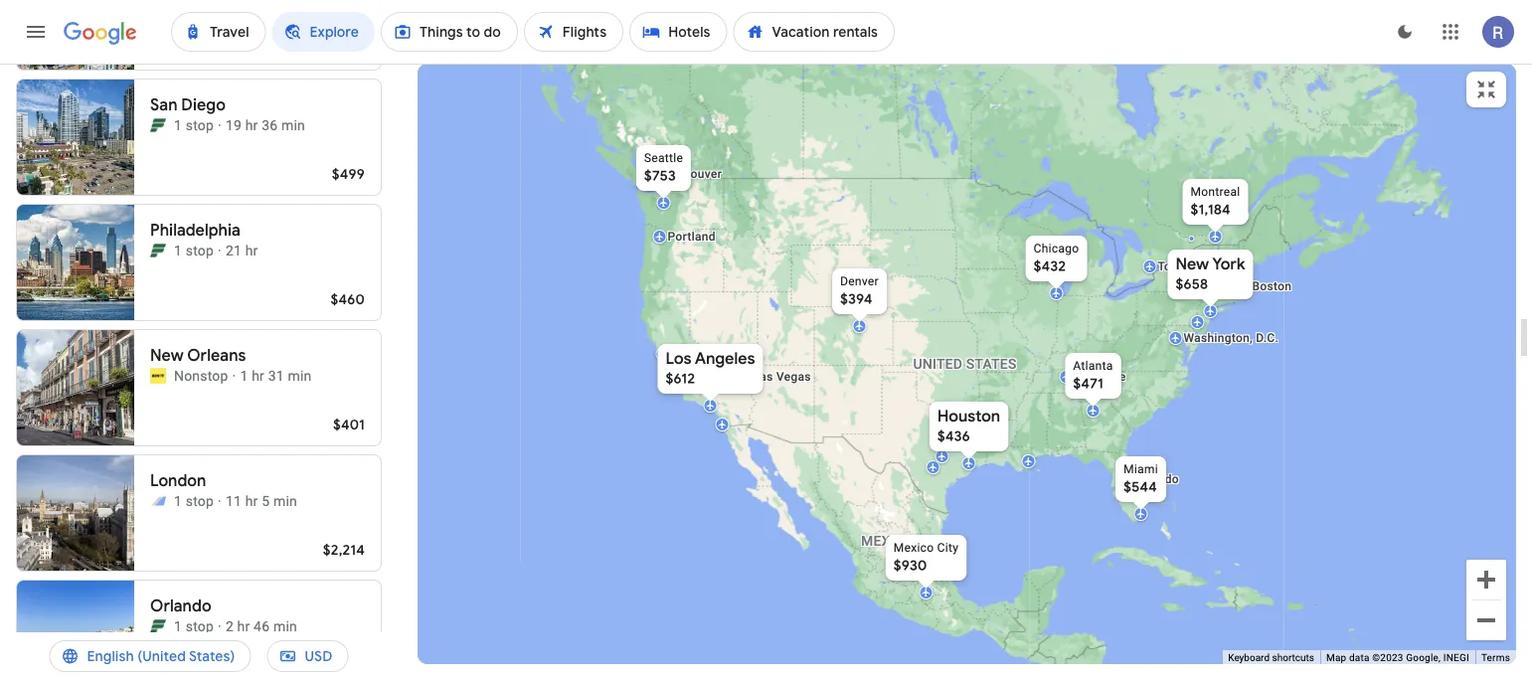Task type: vqa. For each thing, say whether or not it's contained in the screenshot.
the top the 2910
no



Task type: locate. For each thing, give the bounding box(es) containing it.
3 1 stop from the top
[[174, 493, 214, 509]]

1 frontier image from the top
[[150, 117, 166, 133]]

1 stop from the top
[[186, 117, 214, 133]]

1 horizontal spatial orlando
[[1135, 472, 1179, 486]]

english (united states)
[[87, 647, 235, 665]]

frontier image down san diego
[[150, 117, 166, 133]]

montreal $1,184
[[1191, 185, 1240, 219]]

english (united states) button
[[49, 632, 251, 680]]

stop left 2
[[186, 618, 214, 634]]

0 horizontal spatial new
[[150, 346, 184, 366]]

new up spirit 'image'
[[150, 346, 184, 366]]

11 hr 5 min
[[226, 493, 297, 509]]

0 vertical spatial frontier image
[[150, 117, 166, 133]]

new up 658 us dollars text box
[[1176, 254, 1209, 274]]

19
[[226, 117, 242, 133]]

orlando
[[1135, 472, 1179, 486], [150, 596, 211, 616]]

min for london
[[273, 493, 297, 509]]

1 vertical spatial san
[[671, 347, 692, 361]]

new orleans
[[150, 346, 246, 366]]

658 US dollars text field
[[1176, 275, 1208, 293]]

mexico inside mexico city $930
[[894, 541, 934, 555]]

new inside new york $658
[[1176, 254, 1209, 274]]

seattle
[[644, 151, 683, 165]]

portland
[[668, 230, 716, 244]]

hr
[[245, 117, 258, 133], [245, 242, 258, 259], [252, 367, 264, 384], [245, 493, 258, 509], [237, 618, 250, 634]]

1 stop down philadelphia
[[174, 242, 214, 259]]

1 left 31
[[240, 367, 248, 384]]

1 stop up states)
[[174, 618, 214, 634]]

orlando inside map region
[[1135, 472, 1179, 486]]

1 stop for orlando
[[174, 618, 214, 634]]

1 up (united
[[174, 618, 182, 634]]

miami $544
[[1124, 462, 1158, 496]]

2 vertical spatial frontier image
[[150, 618, 166, 634]]

min right 36
[[281, 117, 305, 133]]

4 stop from the top
[[186, 618, 214, 634]]

hr for san diego
[[245, 117, 258, 133]]

hr right 2
[[237, 618, 250, 634]]

vancouver
[[663, 167, 722, 181]]

1 down san diego
[[174, 117, 182, 133]]

1 vertical spatial orlando
[[150, 596, 211, 616]]

nashville
[[1074, 370, 1126, 384]]

terms link
[[1481, 652, 1510, 664]]

2 stop from the top
[[186, 242, 214, 259]]

jetblue and united image
[[150, 493, 166, 509]]

san left diego
[[150, 95, 178, 115]]

1184 US dollars text field
[[1191, 201, 1231, 219]]

1 for orlando
[[174, 618, 182, 634]]

min right 31
[[288, 367, 312, 384]]

keyboard shortcuts button
[[1228, 651, 1314, 665]]

stop
[[186, 117, 214, 133], [186, 242, 214, 259], [186, 493, 214, 509], [186, 618, 214, 634]]

new york $658
[[1176, 254, 1245, 293]]

min right 46
[[273, 618, 297, 634]]

city
[[937, 541, 959, 555]]

1 horizontal spatial new
[[1176, 254, 1209, 274]]

san for san diego
[[150, 95, 178, 115]]

hr right 21
[[245, 242, 258, 259]]

612 US dollars text field
[[666, 370, 695, 388]]

london
[[150, 471, 206, 491]]

1 1 stop from the top
[[174, 117, 214, 133]]

stop down london
[[186, 493, 214, 509]]

1 horizontal spatial san
[[671, 347, 692, 361]]

min
[[281, 117, 305, 133], [288, 367, 312, 384], [273, 493, 297, 509], [273, 618, 297, 634]]

min for san diego
[[281, 117, 305, 133]]

stop for philadelphia
[[186, 242, 214, 259]]

0 vertical spatial orlando
[[1135, 472, 1179, 486]]

philadelphia
[[150, 220, 240, 241]]

min right '5'
[[273, 493, 297, 509]]

4 1 stop from the top
[[174, 618, 214, 634]]

 image
[[232, 366, 236, 386]]

mexico up $930 text field
[[894, 541, 934, 555]]

544 US dollars text field
[[1124, 478, 1157, 496]]

stop for san diego
[[186, 117, 214, 133]]

2 frontier image from the top
[[150, 243, 166, 259]]

stop for orlando
[[186, 618, 214, 634]]

0 vertical spatial san
[[150, 95, 178, 115]]

1 stop
[[174, 117, 214, 133], [174, 242, 214, 259], [174, 493, 214, 509], [174, 618, 214, 634]]

d.c.
[[1256, 331, 1279, 345]]

mexico up $930
[[861, 533, 914, 549]]

753 US dollars text field
[[644, 167, 676, 185]]

$930
[[894, 557, 927, 575]]

hr right the 19
[[245, 117, 258, 133]]

5
[[262, 493, 270, 509]]

houston
[[937, 406, 1000, 427]]

1 vertical spatial new
[[150, 346, 184, 366]]

930 US dollars text field
[[894, 557, 927, 575]]

orleans
[[187, 346, 246, 366]]

3 stop from the top
[[186, 493, 214, 509]]

499 US dollars text field
[[332, 165, 365, 183]]

atlanta $471
[[1073, 359, 1113, 393]]

las vegas
[[753, 370, 811, 384]]

san up $612 text field
[[671, 347, 692, 361]]

change appearance image
[[1381, 8, 1429, 56]]

frontier image
[[150, 117, 166, 133], [150, 243, 166, 259], [150, 618, 166, 634]]

stop down philadelphia
[[186, 242, 214, 259]]

mexico
[[861, 533, 914, 549], [894, 541, 934, 555]]

new
[[1176, 254, 1209, 274], [150, 346, 184, 366]]

1 vertical spatial frontier image
[[150, 243, 166, 259]]

1 for london
[[174, 493, 182, 509]]

2 1 stop from the top
[[174, 242, 214, 259]]

san francisco
[[671, 347, 750, 361]]

shortcuts
[[1272, 652, 1314, 664]]

21
[[226, 242, 242, 259]]

1 down philadelphia
[[174, 242, 182, 259]]

hr for orlando
[[237, 618, 250, 634]]

hr left '5'
[[245, 493, 258, 509]]

usd
[[305, 647, 333, 665]]

2 hr 46 min
[[226, 618, 297, 634]]

stop down diego
[[186, 117, 214, 133]]

english
[[87, 647, 134, 665]]

1 for san diego
[[174, 117, 182, 133]]

angeles
[[695, 349, 755, 369]]

san inside map region
[[671, 347, 692, 361]]

keyboard shortcuts
[[1228, 652, 1314, 664]]

0 vertical spatial new
[[1176, 254, 1209, 274]]

hr for london
[[245, 493, 258, 509]]

san
[[150, 95, 178, 115], [671, 347, 692, 361]]

556 US dollars text field
[[332, 666, 365, 680]]

1 stop down london
[[174, 493, 214, 509]]

471 US dollars text field
[[1073, 375, 1104, 393]]

united states
[[913, 356, 1017, 372]]

0 horizontal spatial orlando
[[150, 596, 211, 616]]

1 stop down san diego
[[174, 117, 214, 133]]

1 down london
[[174, 493, 182, 509]]

frontier image for san diego
[[150, 117, 166, 133]]

frontier image down philadelphia
[[150, 243, 166, 259]]

0 horizontal spatial san
[[150, 95, 178, 115]]

terms
[[1481, 652, 1510, 664]]

chicago
[[1034, 242, 1079, 256]]

1 stop for philadelphia
[[174, 242, 214, 259]]

1
[[174, 117, 182, 133], [174, 242, 182, 259], [240, 367, 248, 384], [174, 493, 182, 509], [174, 618, 182, 634]]

$1,184
[[1191, 201, 1231, 219]]

houston $436
[[937, 406, 1000, 445]]

denver
[[840, 274, 879, 288]]

frontier image up english (united states)
[[150, 618, 166, 634]]

3 frontier image from the top
[[150, 618, 166, 634]]

diego
[[181, 95, 226, 115]]



Task type: describe. For each thing, give the bounding box(es) containing it.
19 hr 36 min
[[226, 117, 305, 133]]

map
[[1326, 652, 1347, 664]]

nonstop
[[174, 367, 228, 384]]

san for san francisco
[[671, 347, 692, 361]]

432 US dollars text field
[[1034, 258, 1066, 275]]

frontier image for philadelphia
[[150, 243, 166, 259]]

los angeles $612
[[666, 349, 755, 388]]

mexico for mexico
[[861, 533, 914, 549]]

mexico for mexico city $930
[[894, 541, 934, 555]]

google,
[[1406, 652, 1441, 664]]

$471
[[1073, 375, 1104, 393]]

$394
[[840, 290, 873, 308]]

francisco
[[695, 347, 750, 361]]

stop for london
[[186, 493, 214, 509]]

31
[[268, 367, 284, 384]]

data
[[1349, 652, 1370, 664]]

map data ©2023 google, inegi
[[1326, 652, 1469, 664]]

1 stop for san diego
[[174, 117, 214, 133]]

map region
[[266, 53, 1532, 680]]

inegi
[[1444, 652, 1469, 664]]

frontier image for orlando
[[150, 618, 166, 634]]

spirit image
[[150, 368, 166, 384]]

401 US dollars text field
[[333, 416, 365, 434]]

loading results progress bar
[[0, 64, 1532, 68]]

vegas
[[776, 370, 811, 384]]

washington,
[[1184, 331, 1253, 345]]

denver $394
[[840, 274, 879, 308]]

$499
[[332, 165, 365, 183]]

©2023
[[1372, 652, 1404, 664]]

$544
[[1124, 478, 1157, 496]]

$432
[[1034, 258, 1066, 275]]

usd button
[[267, 632, 349, 680]]

2214 US dollars text field
[[323, 541, 365, 559]]

main menu image
[[24, 20, 48, 44]]

toronto
[[1158, 260, 1201, 273]]

1 for philadelphia
[[174, 242, 182, 259]]

1 hr 31 min
[[240, 367, 312, 384]]

$460
[[331, 290, 365, 308]]

$612
[[666, 370, 695, 388]]

(united
[[137, 647, 186, 665]]

11
[[226, 493, 242, 509]]

mexico city $930
[[894, 541, 959, 575]]

boston
[[1252, 279, 1292, 293]]

2
[[226, 618, 234, 634]]

21 hr
[[226, 242, 258, 259]]

1 stop for london
[[174, 493, 214, 509]]

chicago $432
[[1034, 242, 1079, 275]]

46
[[254, 618, 270, 634]]

$401
[[333, 416, 365, 434]]

los
[[666, 349, 692, 369]]

washington, d.c.
[[1184, 331, 1279, 345]]

436 US dollars text field
[[937, 428, 970, 445]]

hr left 31
[[252, 367, 264, 384]]

united
[[913, 356, 963, 372]]

seattle $753
[[644, 151, 683, 185]]

keyboard
[[1228, 652, 1270, 664]]

$436
[[937, 428, 970, 445]]

miami
[[1124, 462, 1158, 476]]

san diego
[[150, 95, 226, 115]]

hr for philadelphia
[[245, 242, 258, 259]]

las
[[753, 370, 773, 384]]

460 US dollars text field
[[331, 290, 365, 308]]

states
[[966, 356, 1017, 372]]

394 US dollars text field
[[840, 290, 873, 308]]

new for new orleans
[[150, 346, 184, 366]]

new for new york $658
[[1176, 254, 1209, 274]]

montreal
[[1191, 185, 1240, 199]]

min for orlando
[[273, 618, 297, 634]]

$753
[[644, 167, 676, 185]]

36
[[262, 117, 278, 133]]

states)
[[189, 647, 235, 665]]

york
[[1212, 254, 1245, 274]]

view smaller map image
[[1475, 78, 1498, 101]]

atlanta
[[1073, 359, 1113, 373]]

$658
[[1176, 275, 1208, 293]]

$2,214
[[323, 541, 365, 559]]



